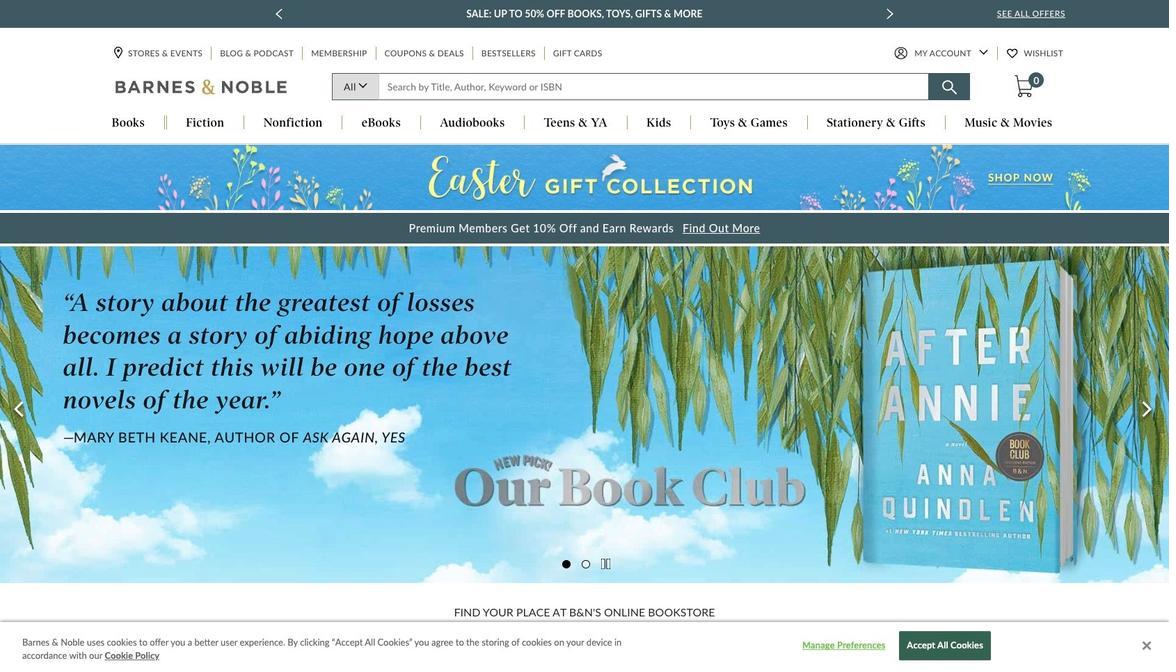 Task type: vqa. For each thing, say whether or not it's contained in the screenshot.
logo
yes



Task type: describe. For each thing, give the bounding box(es) containing it.
logo image
[[116, 79, 288, 98]]

user image
[[894, 47, 908, 60]]

cart image
[[1015, 75, 1034, 98]]

Search by Title, Author, Keyword or ISBN text field
[[378, 73, 929, 101]]

previous slide / item image
[[276, 8, 283, 19]]

easter gift collection - shop now image
[[0, 145, 1169, 210]]



Task type: locate. For each thing, give the bounding box(es) containing it.
None field
[[378, 73, 929, 101]]

main content
[[0, 144, 1169, 670]]

down arrow image
[[979, 50, 988, 55]]

next slide / item image
[[886, 8, 893, 19]]

book club pick: after annie image
[[0, 202, 1169, 627]]

privacy alert dialog
[[0, 622, 1169, 670]]

search image
[[942, 80, 956, 95]]



